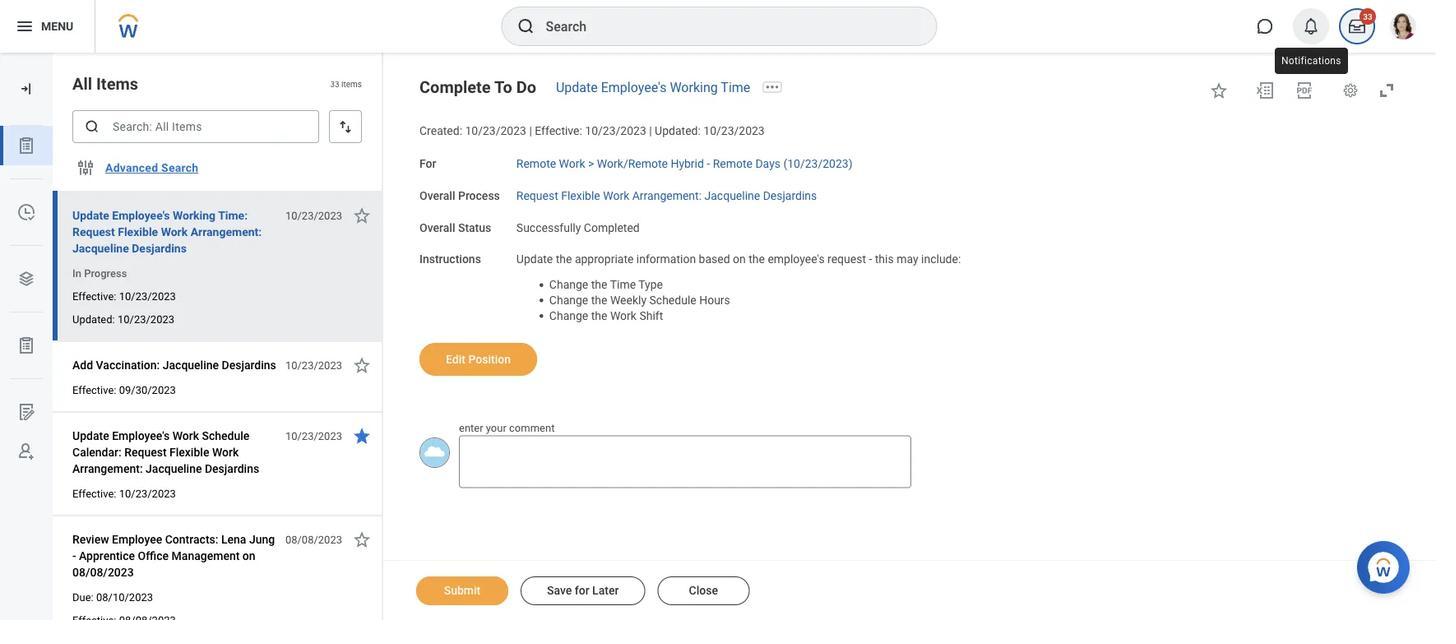 Task type: describe. For each thing, give the bounding box(es) containing it.
later
[[593, 584, 619, 598]]

- for jung
[[72, 549, 76, 563]]

2 change from the top
[[550, 293, 589, 307]]

08/10/2023
[[96, 591, 153, 604]]

hybrid
[[671, 157, 704, 171]]

08/08/2023 inside the review employee contracts: lena jung - apprentice office management on 08/08/2023
[[72, 566, 134, 579]]

employee's for update employee's work schedule calendar: request flexible work arrangement: jacqueline desjardins
[[112, 429, 170, 443]]

effective: down in progress
[[72, 290, 116, 302]]

1 horizontal spatial on
[[733, 253, 746, 266]]

update for update employee's work schedule calendar: request flexible work arrangement: jacqueline desjardins
[[72, 429, 109, 443]]

export to excel image
[[1256, 81, 1276, 100]]

advanced
[[105, 161, 158, 175]]

for
[[420, 157, 437, 171]]

days
[[756, 157, 781, 171]]

remote work > work/remote hybrid - remote days (10/23/2023)
[[517, 157, 853, 171]]

due: 08/10/2023
[[72, 591, 153, 604]]

work/remote
[[597, 157, 668, 171]]

enter your comment
[[459, 422, 555, 434]]

work inside update employee's working time: request flexible work arrangement: jacqueline desjardins
[[161, 225, 188, 239]]

notifications large image
[[1304, 18, 1320, 35]]

management
[[172, 549, 240, 563]]

information
[[637, 253, 696, 266]]

update the appropriate information based on the employee's request - this may include:
[[517, 253, 961, 266]]

star image for add vaccination: jacqueline desjardins
[[352, 356, 372, 375]]

update employee's work schedule calendar: request flexible work arrangement: jacqueline desjardins button
[[72, 426, 277, 479]]

do
[[517, 77, 537, 97]]

the down "appropriate"
[[591, 278, 608, 292]]

request flexible work arrangement: jacqueline desjardins
[[517, 189, 817, 202]]

0 vertical spatial updated:
[[655, 124, 701, 138]]

2 clipboard image from the top
[[16, 336, 36, 356]]

effective: 09/30/2023
[[72, 384, 176, 396]]

>
[[588, 157, 594, 171]]

include:
[[922, 253, 961, 266]]

appropriate
[[575, 253, 634, 266]]

33 for 33 items
[[330, 79, 340, 89]]

for
[[575, 584, 590, 598]]

comment
[[509, 422, 555, 434]]

profile logan mcneil image
[[1391, 13, 1417, 43]]

flexible inside update employee's working time: request flexible work arrangement: jacqueline desjardins
[[118, 225, 158, 239]]

action bar region
[[383, 560, 1437, 621]]

0 vertical spatial time
[[721, 79, 751, 95]]

request
[[828, 253, 867, 266]]

progress
[[84, 267, 127, 279]]

time:
[[218, 209, 248, 222]]

employee's
[[768, 253, 825, 266]]

request inside update employee's work schedule calendar: request flexible work arrangement: jacqueline desjardins
[[124, 446, 167, 459]]

apprentice
[[79, 549, 135, 563]]

complete to do
[[420, 77, 537, 97]]

arrangement: inside update employee's work schedule calendar: request flexible work arrangement: jacqueline desjardins
[[72, 462, 143, 476]]

33 button
[[1340, 8, 1377, 44]]

sort image
[[337, 119, 354, 135]]

advanced search
[[105, 161, 199, 175]]

configure image
[[76, 158, 95, 178]]

search image
[[516, 16, 536, 36]]

lena
[[221, 533, 246, 546]]

Search: All Items text field
[[72, 110, 319, 143]]

1 vertical spatial -
[[869, 253, 873, 266]]

review employee contracts: lena jung - apprentice office management on 08/08/2023 button
[[72, 530, 277, 583]]

hours
[[700, 293, 731, 307]]

update for update employee's working time: request flexible work arrangement: jacqueline desjardins
[[72, 209, 109, 222]]

Search Workday  search field
[[546, 8, 903, 44]]

calendar:
[[72, 446, 122, 459]]

office
[[138, 549, 169, 563]]

working for time
[[670, 79, 718, 95]]

in progress
[[72, 267, 127, 279]]

update employee's work schedule calendar: request flexible work arrangement: jacqueline desjardins
[[72, 429, 259, 476]]

overall process
[[420, 189, 500, 202]]

status
[[458, 221, 492, 234]]

search
[[161, 161, 199, 175]]

0 vertical spatial 08/08/2023
[[285, 534, 342, 546]]

1 | from the left
[[529, 124, 532, 138]]

process
[[458, 189, 500, 202]]

clock check image
[[16, 202, 36, 222]]

based
[[699, 253, 730, 266]]

update employee's working time
[[556, 79, 751, 95]]

update employee's working time: request flexible work arrangement: jacqueline desjardins button
[[72, 206, 277, 258]]

jung
[[249, 533, 275, 546]]

items
[[96, 74, 138, 93]]

created: 10/23/2023 | effective: 10/23/2023 | updated: 10/23/2023
[[420, 124, 765, 138]]

request flexible work arrangement: jacqueline desjardins link
[[517, 186, 817, 202]]

search image
[[84, 119, 100, 135]]

2 | from the left
[[650, 124, 652, 138]]

your
[[486, 422, 507, 434]]

weekly
[[611, 293, 647, 307]]

work inside change the time type change the weekly schedule hours change the work shift
[[611, 309, 637, 322]]

request inside update employee's working time: request flexible work arrangement: jacqueline desjardins
[[72, 225, 115, 239]]

instructions
[[420, 253, 481, 266]]

this
[[875, 253, 894, 266]]

overall for overall status
[[420, 221, 455, 234]]

updated: inside the item list element
[[72, 313, 115, 325]]

inbox large image
[[1350, 18, 1366, 35]]

type
[[639, 278, 663, 292]]

save for later
[[547, 584, 619, 598]]

updated: 10/23/2023
[[72, 313, 175, 325]]

enter
[[459, 422, 484, 434]]

09/30/2023
[[119, 384, 176, 396]]

update employee's working time: request flexible work arrangement: jacqueline desjardins
[[72, 209, 262, 255]]



Task type: locate. For each thing, give the bounding box(es) containing it.
shift
[[640, 309, 664, 322]]

working down search workday search box in the top of the page
[[670, 79, 718, 95]]

employee's for update employee's working time
[[601, 79, 667, 95]]

1 horizontal spatial schedule
[[650, 293, 697, 307]]

updated:
[[655, 124, 701, 138], [72, 313, 115, 325]]

request up in progress
[[72, 225, 115, 239]]

add vaccination: jacqueline desjardins button
[[72, 356, 277, 375]]

save
[[547, 584, 572, 598]]

arrangement: down the time:
[[191, 225, 262, 239]]

2 vertical spatial -
[[72, 549, 76, 563]]

on
[[733, 253, 746, 266], [243, 549, 256, 563]]

clipboard image
[[16, 136, 36, 156], [16, 336, 36, 356]]

0 vertical spatial clipboard image
[[16, 136, 36, 156]]

2 horizontal spatial request
[[517, 189, 559, 202]]

working inside update employee's working time: request flexible work arrangement: jacqueline desjardins
[[173, 209, 216, 222]]

08/08/2023 down apprentice
[[72, 566, 134, 579]]

1 horizontal spatial arrangement:
[[191, 225, 262, 239]]

arrangement: down the remote work > work/remote hybrid - remote days (10/23/2023)
[[633, 189, 702, 202]]

menu
[[41, 19, 73, 33]]

update down the successfully
[[517, 253, 553, 266]]

employee's inside update employee's working time: request flexible work arrangement: jacqueline desjardins
[[112, 209, 170, 222]]

working left the time:
[[173, 209, 216, 222]]

star image for update employee's working time: request flexible work arrangement: jacqueline desjardins
[[352, 206, 372, 225]]

transformation import image
[[18, 81, 35, 97]]

1 horizontal spatial 33
[[1364, 12, 1373, 21]]

updated: down in progress
[[72, 313, 115, 325]]

working for time:
[[173, 209, 216, 222]]

1 horizontal spatial -
[[707, 157, 710, 171]]

star image for update employee's work schedule calendar: request flexible work arrangement: jacqueline desjardins
[[352, 426, 372, 446]]

1 vertical spatial updated:
[[72, 313, 115, 325]]

effective: down do at the left of the page
[[535, 124, 583, 138]]

- for hybrid
[[707, 157, 710, 171]]

3 change from the top
[[550, 309, 589, 322]]

perspective image
[[16, 269, 36, 289]]

0 horizontal spatial flexible
[[118, 225, 158, 239]]

in
[[72, 267, 81, 279]]

effective: 10/23/2023 up employee
[[72, 488, 176, 500]]

33 inside the item list element
[[330, 79, 340, 89]]

may
[[897, 253, 919, 266]]

0 horizontal spatial arrangement:
[[72, 462, 143, 476]]

desjardins inside update employee's work schedule calendar: request flexible work arrangement: jacqueline desjardins
[[205, 462, 259, 476]]

view printable version (pdf) image
[[1295, 81, 1315, 100]]

overall down for
[[420, 189, 455, 202]]

flexible down 09/30/2023
[[170, 446, 209, 459]]

1 vertical spatial schedule
[[202, 429, 250, 443]]

1 effective: 10/23/2023 from the top
[[72, 290, 176, 302]]

1 vertical spatial 08/08/2023
[[72, 566, 134, 579]]

| down do at the left of the page
[[529, 124, 532, 138]]

0 vertical spatial change
[[550, 278, 589, 292]]

request up the successfully
[[517, 189, 559, 202]]

clipboard image down the "transformation import" image
[[16, 136, 36, 156]]

1 horizontal spatial |
[[650, 124, 652, 138]]

1 horizontal spatial working
[[670, 79, 718, 95]]

1 horizontal spatial 08/08/2023
[[285, 534, 342, 546]]

1 horizontal spatial flexible
[[170, 446, 209, 459]]

updated: up remote work > work/remote hybrid - remote days (10/23/2023) link
[[655, 124, 701, 138]]

the down the successfully completed
[[556, 253, 572, 266]]

edit position
[[446, 353, 511, 366]]

0 vertical spatial flexible
[[561, 189, 601, 202]]

review employee contracts: lena jung - apprentice office management on 08/08/2023
[[72, 533, 275, 579]]

submit button
[[416, 577, 509, 606]]

33 inside button
[[1364, 12, 1373, 21]]

2 vertical spatial arrangement:
[[72, 462, 143, 476]]

employee's inside update employee's work schedule calendar: request flexible work arrangement: jacqueline desjardins
[[112, 429, 170, 443]]

1 vertical spatial 33
[[330, 79, 340, 89]]

08/08/2023
[[285, 534, 342, 546], [72, 566, 134, 579]]

enter your comment text field
[[459, 436, 912, 488]]

to
[[495, 77, 512, 97]]

contracts:
[[165, 533, 218, 546]]

add vaccination: jacqueline desjardins
[[72, 358, 276, 372]]

0 horizontal spatial remote
[[517, 157, 556, 171]]

overall
[[420, 189, 455, 202], [420, 221, 455, 234]]

10/23/2023
[[465, 124, 527, 138], [585, 124, 647, 138], [704, 124, 765, 138], [285, 209, 342, 222], [119, 290, 176, 302], [118, 313, 175, 325], [285, 359, 342, 372], [285, 430, 342, 442], [119, 488, 176, 500]]

position
[[469, 353, 511, 366]]

time inside change the time type change the weekly schedule hours change the work shift
[[610, 278, 636, 292]]

employee's down 09/30/2023
[[112, 429, 170, 443]]

notifications element
[[1289, 8, 1335, 44]]

star image for review employee contracts: lena jung - apprentice office management on 08/08/2023
[[352, 530, 372, 550]]

employee's
[[601, 79, 667, 95], [112, 209, 170, 222], [112, 429, 170, 443]]

1 change from the top
[[550, 278, 589, 292]]

flexible up the progress
[[118, 225, 158, 239]]

all items
[[72, 74, 138, 93]]

save for later button
[[521, 577, 645, 606]]

| up work/remote
[[650, 124, 652, 138]]

0 horizontal spatial updated:
[[72, 313, 115, 325]]

change
[[550, 278, 589, 292], [550, 293, 589, 307], [550, 309, 589, 322]]

my tasks element
[[1335, 8, 1381, 44]]

on right the based
[[733, 253, 746, 266]]

employee's up created: 10/23/2023 | effective: 10/23/2023 | updated: 10/23/2023
[[601, 79, 667, 95]]

effective: down calendar:
[[72, 488, 116, 500]]

list
[[0, 126, 53, 472]]

remote left the days
[[713, 157, 753, 171]]

update inside update employee's work schedule calendar: request flexible work arrangement: jacqueline desjardins
[[72, 429, 109, 443]]

1 vertical spatial clipboard image
[[16, 336, 36, 356]]

33 left items
[[330, 79, 340, 89]]

on down the jung in the left bottom of the page
[[243, 549, 256, 563]]

1 vertical spatial effective: 10/23/2023
[[72, 488, 176, 500]]

- left this
[[869, 253, 873, 266]]

overall status element
[[517, 211, 640, 235]]

edit position button
[[420, 343, 537, 376]]

flexible up "overall status" element
[[561, 189, 601, 202]]

1 vertical spatial request
[[72, 225, 115, 239]]

jacqueline down the days
[[705, 189, 761, 202]]

0 vertical spatial arrangement:
[[633, 189, 702, 202]]

menu button
[[0, 0, 95, 53]]

schedule inside update employee's work schedule calendar: request flexible work arrangement: jacqueline desjardins
[[202, 429, 250, 443]]

schedule inside change the time type change the weekly schedule hours change the work shift
[[650, 293, 697, 307]]

2 remote from the left
[[713, 157, 753, 171]]

1 vertical spatial overall
[[420, 221, 455, 234]]

1 vertical spatial arrangement:
[[191, 225, 262, 239]]

1 vertical spatial employee's
[[112, 209, 170, 222]]

user plus image
[[16, 442, 36, 462]]

employee
[[112, 533, 162, 546]]

overall for overall process
[[420, 189, 455, 202]]

2 vertical spatial request
[[124, 446, 167, 459]]

08/08/2023 right the jung in the left bottom of the page
[[285, 534, 342, 546]]

advanced search button
[[99, 151, 205, 184]]

created:
[[420, 124, 463, 138]]

- inside the review employee contracts: lena jung - apprentice office management on 08/08/2023
[[72, 549, 76, 563]]

jacqueline up the contracts:
[[146, 462, 202, 476]]

0 horizontal spatial -
[[72, 549, 76, 563]]

0 vertical spatial employee's
[[601, 79, 667, 95]]

jacqueline inside update employee's work schedule calendar: request flexible work arrangement: jacqueline desjardins
[[146, 462, 202, 476]]

0 horizontal spatial 33
[[330, 79, 340, 89]]

flexible inside update employee's work schedule calendar: request flexible work arrangement: jacqueline desjardins
[[170, 446, 209, 459]]

time up 'weekly'
[[610, 278, 636, 292]]

1 vertical spatial change
[[550, 293, 589, 307]]

update for update the appropriate information based on the employee's request - this may include:
[[517, 253, 553, 266]]

close button
[[658, 577, 750, 606]]

arrangement: inside update employee's working time: request flexible work arrangement: jacqueline desjardins
[[191, 225, 262, 239]]

update up created: 10/23/2023 | effective: 10/23/2023 | updated: 10/23/2023
[[556, 79, 598, 95]]

0 vertical spatial overall
[[420, 189, 455, 202]]

2 effective: 10/23/2023 from the top
[[72, 488, 176, 500]]

edit
[[446, 353, 466, 366]]

1 horizontal spatial updated:
[[655, 124, 701, 138]]

1 horizontal spatial remote
[[713, 157, 753, 171]]

the left 'weekly'
[[591, 293, 608, 307]]

the left employee's
[[749, 253, 765, 266]]

working
[[670, 79, 718, 95], [173, 209, 216, 222]]

jacqueline inside update employee's working time: request flexible work arrangement: jacqueline desjardins
[[72, 242, 129, 255]]

1 vertical spatial flexible
[[118, 225, 158, 239]]

0 vertical spatial on
[[733, 253, 746, 266]]

33 left profile logan mcneil 'image'
[[1364, 12, 1373, 21]]

rename image
[[16, 402, 36, 422]]

fullscreen image
[[1378, 81, 1397, 100]]

update down configure image
[[72, 209, 109, 222]]

1 vertical spatial on
[[243, 549, 256, 563]]

update for update employee's working time
[[556, 79, 598, 95]]

effective: down add
[[72, 384, 116, 396]]

flexible
[[561, 189, 601, 202], [118, 225, 158, 239], [170, 446, 209, 459]]

request right calendar:
[[124, 446, 167, 459]]

33 for 33
[[1364, 12, 1373, 21]]

2 vertical spatial change
[[550, 309, 589, 322]]

justify image
[[15, 16, 35, 36]]

close
[[689, 584, 718, 598]]

(10/23/2023)
[[784, 157, 853, 171]]

33
[[1364, 12, 1373, 21], [330, 79, 340, 89]]

time down search workday search box in the top of the page
[[721, 79, 751, 95]]

2 vertical spatial employee's
[[112, 429, 170, 443]]

on inside the review employee contracts: lena jung - apprentice office management on 08/08/2023
[[243, 549, 256, 563]]

update employee's working time link
[[556, 79, 751, 95]]

0 vertical spatial effective: 10/23/2023
[[72, 290, 176, 302]]

2 overall from the top
[[420, 221, 455, 234]]

change the time type change the weekly schedule hours change the work shift
[[550, 278, 731, 322]]

update inside update employee's working time: request flexible work arrangement: jacqueline desjardins
[[72, 209, 109, 222]]

|
[[529, 124, 532, 138], [650, 124, 652, 138]]

1 vertical spatial time
[[610, 278, 636, 292]]

item list element
[[53, 53, 383, 621]]

all
[[72, 74, 92, 93]]

add
[[72, 358, 93, 372]]

1 remote from the left
[[517, 157, 556, 171]]

the
[[556, 253, 572, 266], [749, 253, 765, 266], [591, 278, 608, 292], [591, 293, 608, 307], [591, 309, 608, 322]]

jacqueline
[[705, 189, 761, 202], [72, 242, 129, 255], [163, 358, 219, 372], [146, 462, 202, 476]]

remote left ">"
[[517, 157, 556, 171]]

0 vertical spatial request
[[517, 189, 559, 202]]

complete
[[420, 77, 491, 97]]

0 vertical spatial working
[[670, 79, 718, 95]]

0 horizontal spatial 08/08/2023
[[72, 566, 134, 579]]

overall status
[[420, 221, 492, 234]]

0 horizontal spatial schedule
[[202, 429, 250, 443]]

- right hybrid
[[707, 157, 710, 171]]

1 vertical spatial working
[[173, 209, 216, 222]]

submit
[[444, 584, 481, 598]]

- down review
[[72, 549, 76, 563]]

vaccination:
[[96, 358, 160, 372]]

items
[[342, 79, 362, 89]]

2 horizontal spatial -
[[869, 253, 873, 266]]

the left shift
[[591, 309, 608, 322]]

completed
[[584, 221, 640, 234]]

remote work > work/remote hybrid - remote days (10/23/2023) link
[[517, 154, 853, 171]]

jacqueline up in progress
[[72, 242, 129, 255]]

-
[[707, 157, 710, 171], [869, 253, 873, 266], [72, 549, 76, 563]]

2 horizontal spatial arrangement:
[[633, 189, 702, 202]]

overall up the instructions
[[420, 221, 455, 234]]

employee's for update employee's working time: request flexible work arrangement: jacqueline desjardins
[[112, 209, 170, 222]]

desjardins inside update employee's working time: request flexible work arrangement: jacqueline desjardins
[[132, 242, 187, 255]]

33 items
[[330, 79, 362, 89]]

schedule
[[650, 293, 697, 307], [202, 429, 250, 443]]

0 vertical spatial -
[[707, 157, 710, 171]]

clipboard image down perspective image
[[16, 336, 36, 356]]

arrangement: down calendar:
[[72, 462, 143, 476]]

employee's down advanced
[[112, 209, 170, 222]]

review
[[72, 533, 109, 546]]

effective: 10/23/2023
[[72, 290, 176, 302], [72, 488, 176, 500]]

time
[[721, 79, 751, 95], [610, 278, 636, 292]]

0 horizontal spatial |
[[529, 124, 532, 138]]

0 horizontal spatial time
[[610, 278, 636, 292]]

1 horizontal spatial time
[[721, 79, 751, 95]]

2 horizontal spatial flexible
[[561, 189, 601, 202]]

0 horizontal spatial request
[[72, 225, 115, 239]]

successfully completed
[[517, 221, 640, 234]]

effective: 10/23/2023 up updated: 10/23/2023
[[72, 290, 176, 302]]

0 vertical spatial 33
[[1364, 12, 1373, 21]]

1 clipboard image from the top
[[16, 136, 36, 156]]

desjardins
[[763, 189, 817, 202], [132, 242, 187, 255], [222, 358, 276, 372], [205, 462, 259, 476]]

2 vertical spatial flexible
[[170, 446, 209, 459]]

0 horizontal spatial on
[[243, 549, 256, 563]]

due:
[[72, 591, 94, 604]]

effective:
[[535, 124, 583, 138], [72, 290, 116, 302], [72, 384, 116, 396], [72, 488, 116, 500]]

1 horizontal spatial request
[[124, 446, 167, 459]]

0 horizontal spatial working
[[173, 209, 216, 222]]

jacqueline up 09/30/2023
[[163, 358, 219, 372]]

0 vertical spatial schedule
[[650, 293, 697, 307]]

gear image
[[1343, 82, 1360, 99]]

update up calendar:
[[72, 429, 109, 443]]

request
[[517, 189, 559, 202], [72, 225, 115, 239], [124, 446, 167, 459]]

star image
[[1210, 81, 1229, 100], [352, 206, 372, 225], [352, 356, 372, 375], [352, 426, 372, 446], [352, 530, 372, 550]]

1 overall from the top
[[420, 189, 455, 202]]

successfully
[[517, 221, 581, 234]]

remote
[[517, 157, 556, 171], [713, 157, 753, 171]]



Task type: vqa. For each thing, say whether or not it's contained in the screenshot.
bottommost Requests
no



